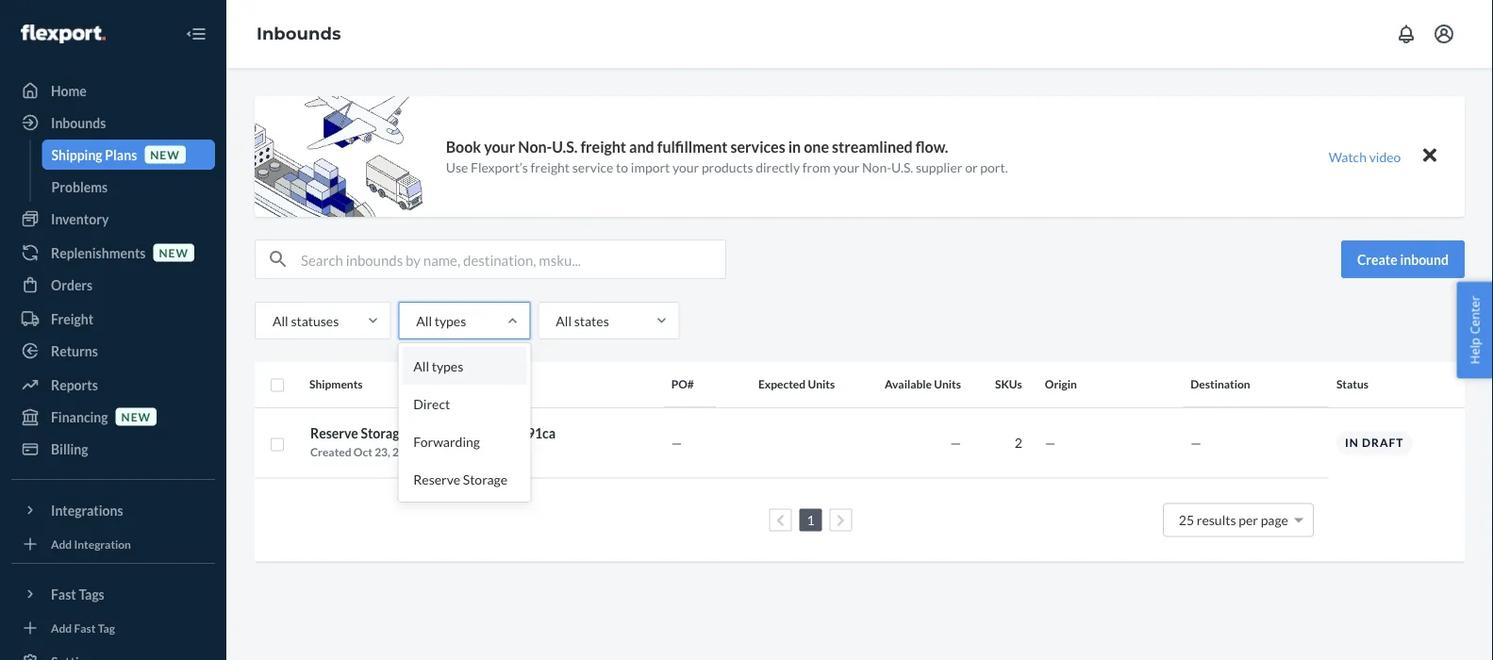 Task type: locate. For each thing, give the bounding box(es) containing it.
1 link
[[803, 512, 819, 528]]

port.
[[981, 159, 1008, 175]]

orders link
[[11, 270, 215, 300]]

new for replenishments
[[159, 246, 189, 259]]

shipping
[[51, 147, 102, 163]]

book your non-u.s. freight and fulfillment services in one streamlined flow. use flexport's freight service to import your products directly from your non-u.s. supplier or port.
[[446, 138, 1008, 175]]

freight up the service
[[581, 138, 627, 156]]

2 units from the left
[[934, 378, 961, 391]]

new up orders link on the left of page
[[159, 246, 189, 259]]

home link
[[11, 75, 215, 106]]

u.s. up the service
[[552, 138, 578, 156]]

new down reports link
[[121, 410, 151, 424]]

products
[[702, 159, 753, 175]]

square image
[[270, 437, 285, 452]]

financing
[[51, 409, 108, 425]]

0 horizontal spatial storage
[[361, 426, 407, 442]]

one
[[804, 138, 829, 156]]

draft
[[1363, 436, 1404, 450]]

u.s. down 'streamlined'
[[892, 159, 914, 175]]

inbounds
[[257, 23, 341, 44], [51, 115, 106, 131]]

your right from at the top right of page
[[833, 159, 860, 175]]

1 vertical spatial inbounds link
[[11, 108, 215, 138]]

1 vertical spatial fast
[[74, 621, 96, 635]]

25 results per page
[[1179, 512, 1289, 528]]

problems link
[[42, 172, 215, 202]]

storage inside reserve storage shipment sti6aebcf91ca created oct 23, 2023
[[361, 426, 407, 442]]

new
[[150, 148, 180, 161], [159, 246, 189, 259], [121, 410, 151, 424]]

your down fulfillment
[[673, 159, 699, 175]]

reserve for reserve storage shipment sti6aebcf91ca created oct 23, 2023
[[310, 426, 358, 442]]

1 vertical spatial types
[[432, 358, 463, 374]]

non- down 'streamlined'
[[862, 159, 892, 175]]

create
[[1358, 251, 1398, 267]]

0 vertical spatial all types
[[416, 313, 466, 329]]

fast
[[51, 586, 76, 602], [74, 621, 96, 635]]

po#
[[672, 378, 694, 391]]

your
[[484, 138, 515, 156], [673, 159, 699, 175], [833, 159, 860, 175]]

in
[[1345, 436, 1359, 450]]

add integration link
[[11, 533, 215, 556]]

shipments
[[309, 378, 363, 391]]

non- up flexport's
[[518, 138, 552, 156]]

freight
[[581, 138, 627, 156], [531, 159, 570, 175]]

—
[[672, 435, 682, 451], [951, 435, 961, 451], [1045, 435, 1056, 451], [1191, 435, 1202, 451]]

units for available units
[[934, 378, 961, 391]]

1 vertical spatial add
[[51, 621, 72, 635]]

add
[[51, 537, 72, 551], [51, 621, 72, 635]]

all types
[[416, 313, 466, 329], [414, 358, 463, 374]]

tags
[[79, 586, 104, 602]]

1 vertical spatial new
[[159, 246, 189, 259]]

create inbound button
[[1342, 241, 1465, 278]]

available units
[[885, 378, 961, 391]]

add down fast tags
[[51, 621, 72, 635]]

forwarding
[[414, 434, 480, 450]]

1 vertical spatial u.s.
[[892, 159, 914, 175]]

oct
[[354, 445, 373, 459]]

fast left the tag
[[74, 621, 96, 635]]

import
[[631, 159, 670, 175]]

fast left tags at the left of page
[[51, 586, 76, 602]]

new right plans
[[150, 148, 180, 161]]

types
[[435, 313, 466, 329], [432, 358, 463, 374]]

flexport's
[[471, 159, 528, 175]]

0 vertical spatial new
[[150, 148, 180, 161]]

your up flexport's
[[484, 138, 515, 156]]

help
[[1467, 338, 1484, 365]]

0 horizontal spatial units
[[808, 378, 835, 391]]

0 horizontal spatial non-
[[518, 138, 552, 156]]

directly
[[756, 159, 800, 175]]

add integration
[[51, 537, 131, 551]]

freight left the service
[[531, 159, 570, 175]]

in draft
[[1345, 436, 1404, 450]]

u.s.
[[552, 138, 578, 156], [892, 159, 914, 175]]

reserve down reserve storage shipment sti6aebcf91ca created oct 23, 2023
[[414, 471, 460, 487]]

2 add from the top
[[51, 621, 72, 635]]

— left 2
[[951, 435, 961, 451]]

1 vertical spatial freight
[[531, 159, 570, 175]]

reserve inside reserve storage shipment sti6aebcf91ca created oct 23, 2023
[[310, 426, 358, 442]]

0 horizontal spatial reserve
[[310, 426, 358, 442]]

1 horizontal spatial units
[[934, 378, 961, 391]]

0 vertical spatial add
[[51, 537, 72, 551]]

units right available
[[934, 378, 961, 391]]

reports link
[[11, 370, 215, 400]]

tag
[[98, 621, 115, 635]]

freight link
[[11, 304, 215, 334]]

0 vertical spatial reserve
[[310, 426, 358, 442]]

0 vertical spatial freight
[[581, 138, 627, 156]]

0 vertical spatial fast
[[51, 586, 76, 602]]

Search inbounds by name, destination, msku... text field
[[301, 241, 726, 278]]

add for add fast tag
[[51, 621, 72, 635]]

watch video button
[[1316, 143, 1414, 170]]

1 horizontal spatial storage
[[463, 471, 508, 487]]

units
[[808, 378, 835, 391], [934, 378, 961, 391]]

1 vertical spatial storage
[[463, 471, 508, 487]]

0 horizontal spatial inbounds
[[51, 115, 106, 131]]

add left integration
[[51, 537, 72, 551]]

inbounds link
[[257, 23, 341, 44], [11, 108, 215, 138]]

non-
[[518, 138, 552, 156], [862, 159, 892, 175]]

units right the expected
[[808, 378, 835, 391]]

integrations button
[[11, 495, 215, 526]]

reserve
[[310, 426, 358, 442], [414, 471, 460, 487]]

1 horizontal spatial non-
[[862, 159, 892, 175]]

0 vertical spatial inbounds
[[257, 23, 341, 44]]

add fast tag
[[51, 621, 115, 635]]

1 horizontal spatial reserve
[[414, 471, 460, 487]]

1 units from the left
[[808, 378, 835, 391]]

— right 2
[[1045, 435, 1056, 451]]

0 vertical spatial storage
[[361, 426, 407, 442]]

23,
[[375, 445, 390, 459]]

1 horizontal spatial inbounds link
[[257, 23, 341, 44]]

storage up 23,
[[361, 426, 407, 442]]

help center button
[[1457, 282, 1494, 379]]

inventory link
[[11, 204, 215, 234]]

billing link
[[11, 434, 215, 464]]

reserve up created
[[310, 426, 358, 442]]

integration
[[74, 537, 131, 551]]

0 vertical spatial inbounds link
[[257, 23, 341, 44]]

2 vertical spatial new
[[121, 410, 151, 424]]

— down the destination
[[1191, 435, 1202, 451]]

1 vertical spatial reserve
[[414, 471, 460, 487]]

— down po#
[[672, 435, 682, 451]]

storage down sti6aebcf91ca
[[463, 471, 508, 487]]

flexport logo image
[[21, 25, 106, 43]]

all
[[273, 313, 288, 329], [416, 313, 432, 329], [556, 313, 572, 329], [414, 358, 429, 374]]

1 horizontal spatial u.s.
[[892, 159, 914, 175]]

supplier
[[916, 159, 963, 175]]

0 horizontal spatial u.s.
[[552, 138, 578, 156]]

1 add from the top
[[51, 537, 72, 551]]

1 vertical spatial inbounds
[[51, 115, 106, 131]]

flow.
[[916, 138, 949, 156]]

1 vertical spatial non-
[[862, 159, 892, 175]]



Task type: describe. For each thing, give the bounding box(es) containing it.
direct
[[414, 396, 450, 412]]

watch video
[[1329, 149, 1402, 165]]

0 vertical spatial non-
[[518, 138, 552, 156]]

watch
[[1329, 149, 1367, 165]]

1 — from the left
[[672, 435, 682, 451]]

use
[[446, 159, 468, 175]]

close navigation image
[[185, 23, 208, 45]]

origin
[[1045, 378, 1077, 391]]

0 horizontal spatial inbounds link
[[11, 108, 215, 138]]

fast inside dropdown button
[[51, 586, 76, 602]]

video
[[1370, 149, 1402, 165]]

4 — from the left
[[1191, 435, 1202, 451]]

book
[[446, 138, 481, 156]]

created
[[310, 445, 352, 459]]

chevron right image
[[837, 514, 845, 527]]

statuses
[[291, 313, 339, 329]]

new for shipping plans
[[150, 148, 180, 161]]

returns link
[[11, 336, 215, 366]]

25
[[1179, 512, 1195, 528]]

and
[[629, 138, 655, 156]]

add fast tag link
[[11, 617, 215, 640]]

2023
[[393, 445, 419, 459]]

1
[[807, 512, 815, 528]]

open notifications image
[[1396, 23, 1418, 45]]

sti6aebcf91ca
[[468, 426, 556, 442]]

available
[[885, 378, 932, 391]]

inbound
[[1401, 251, 1449, 267]]

square image
[[270, 378, 285, 393]]

25 results per page option
[[1179, 512, 1289, 528]]

results
[[1197, 512, 1237, 528]]

open account menu image
[[1433, 23, 1456, 45]]

status
[[1337, 378, 1369, 391]]

new for financing
[[121, 410, 151, 424]]

fast tags button
[[11, 579, 215, 610]]

integrations
[[51, 502, 123, 518]]

all statuses
[[273, 313, 339, 329]]

skus
[[995, 378, 1023, 391]]

reserve for reserve storage
[[414, 471, 460, 487]]

1 horizontal spatial your
[[673, 159, 699, 175]]

returns
[[51, 343, 98, 359]]

0 horizontal spatial freight
[[531, 159, 570, 175]]

services
[[731, 138, 786, 156]]

to
[[616, 159, 629, 175]]

shipment
[[409, 426, 466, 442]]

expected
[[759, 378, 806, 391]]

problems
[[51, 179, 108, 195]]

or
[[965, 159, 978, 175]]

storage for reserve storage shipment sti6aebcf91ca created oct 23, 2023
[[361, 426, 407, 442]]

add for add integration
[[51, 537, 72, 551]]

fulfillment
[[657, 138, 728, 156]]

reports
[[51, 377, 98, 393]]

page
[[1261, 512, 1289, 528]]

2 — from the left
[[951, 435, 961, 451]]

center
[[1467, 296, 1484, 335]]

reserve storage
[[414, 471, 508, 487]]

plans
[[105, 147, 137, 163]]

replenishments
[[51, 245, 146, 261]]

all states
[[556, 313, 609, 329]]

billing
[[51, 441, 88, 457]]

states
[[574, 313, 609, 329]]

per
[[1239, 512, 1259, 528]]

1 horizontal spatial inbounds
[[257, 23, 341, 44]]

inventory
[[51, 211, 109, 227]]

shipping plans
[[51, 147, 137, 163]]

help center
[[1467, 296, 1484, 365]]

3 — from the left
[[1045, 435, 1056, 451]]

1 horizontal spatial freight
[[581, 138, 627, 156]]

0 vertical spatial types
[[435, 313, 466, 329]]

reserve storage shipment sti6aebcf91ca created oct 23, 2023
[[310, 426, 556, 459]]

from
[[803, 159, 831, 175]]

units for expected units
[[808, 378, 835, 391]]

home
[[51, 83, 87, 99]]

expected units
[[759, 378, 835, 391]]

create inbound
[[1358, 251, 1449, 267]]

1 vertical spatial all types
[[414, 358, 463, 374]]

0 vertical spatial u.s.
[[552, 138, 578, 156]]

0 horizontal spatial your
[[484, 138, 515, 156]]

freight
[[51, 311, 93, 327]]

fast tags
[[51, 586, 104, 602]]

orders
[[51, 277, 93, 293]]

storage for reserve storage
[[463, 471, 508, 487]]

2
[[1015, 435, 1023, 451]]

close image
[[1424, 144, 1437, 167]]

in
[[789, 138, 801, 156]]

destination
[[1191, 378, 1251, 391]]

streamlined
[[832, 138, 913, 156]]

chevron left image
[[777, 514, 785, 527]]

service
[[572, 159, 614, 175]]

2 horizontal spatial your
[[833, 159, 860, 175]]



Task type: vqa. For each thing, say whether or not it's contained in the screenshot.
topmost FBA
no



